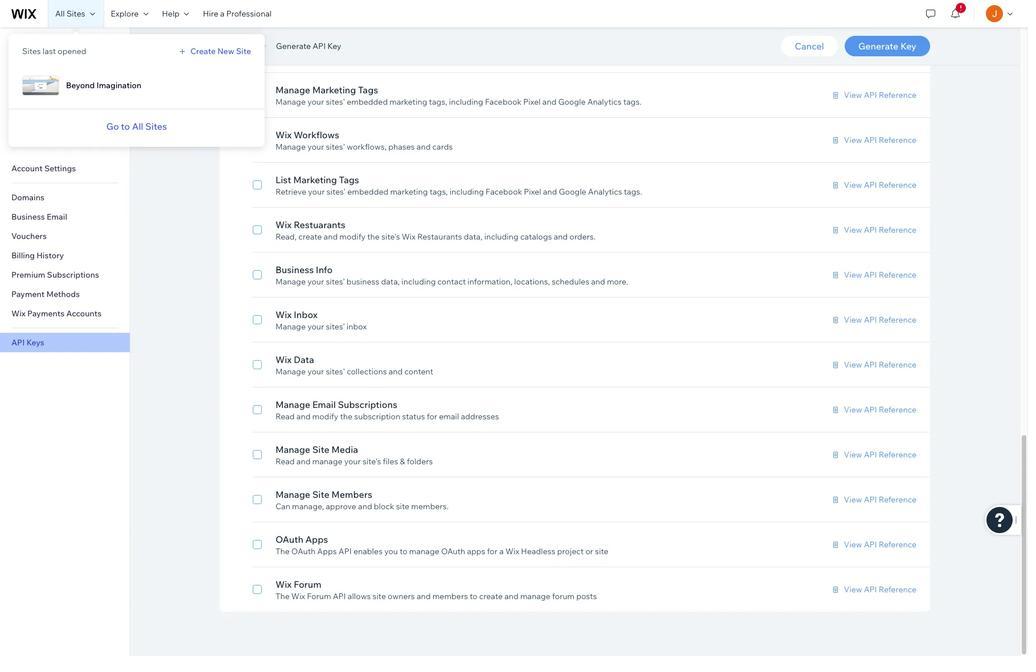 Task type: describe. For each thing, give the bounding box(es) containing it.
marketing for list marketing tags
[[390, 187, 428, 197]]

create new site
[[191, 46, 251, 56]]

addresses
[[461, 412, 499, 422]]

keys for api keys link
[[26, 338, 44, 348]]

api for wix inbox
[[864, 315, 877, 325]]

api keys for api keys link
[[11, 338, 44, 348]]

0 horizontal spatial key
[[328, 41, 341, 51]]

premium subscriptions link
[[0, 265, 130, 285]]

approve
[[326, 502, 356, 512]]

vouchers link
[[0, 227, 130, 246]]

0 vertical spatial sites
[[67, 9, 85, 19]]

the for oauth apps
[[276, 547, 290, 557]]

folders
[[407, 457, 433, 467]]

api for list marketing tags
[[864, 180, 877, 190]]

data
[[294, 354, 314, 366]]

content
[[405, 367, 433, 377]]

help
[[162, 9, 180, 19]]

generate api key
[[276, 41, 341, 51]]

wix payments accounts link
[[0, 304, 130, 323]]

reference for list marketing tags
[[879, 180, 917, 190]]

sites' for data
[[326, 367, 345, 377]]

sites' for workflows
[[326, 142, 345, 152]]

the for email
[[340, 412, 353, 422]]

tags. for manage marketing tags
[[624, 97, 642, 107]]

view api reference link for wix restuarants
[[831, 225, 917, 235]]

wix inbox manage your sites' inbox
[[276, 309, 367, 332]]

api inside button
[[313, 41, 326, 51]]

billing history link
[[0, 246, 130, 265]]

manage inside manage email subscriptions read and modify the subscription status for email addresses
[[276, 399, 310, 411]]

site inside oauth apps the oauth apps api enables you to manage oauth apps for a wix headless project or site
[[595, 547, 609, 557]]

your inside wix workflows manage your sites' workflows, phases and cards
[[308, 142, 324, 152]]

reference for wix inbox
[[879, 315, 917, 325]]

0 vertical spatial apps
[[306, 534, 328, 546]]

cancel button
[[781, 36, 838, 56]]

go to all sites link
[[106, 120, 167, 133]]

reference for wix data
[[879, 360, 917, 370]]

list marketing tags retrieve your sites' embedded marketing tags, including facebook pixel and google analytics tags.
[[276, 174, 642, 197]]

phases
[[388, 142, 415, 152]]

reference for business info
[[879, 270, 917, 280]]

hire a professional
[[203, 9, 272, 19]]

reference for manage site media
[[879, 450, 917, 460]]

view for list marketing tags
[[844, 180, 863, 190]]

help button
[[155, 0, 196, 27]]

info
[[316, 264, 333, 276]]

create
[[191, 46, 216, 56]]

manage inside wix forum the wix forum api allows site owners and members to create and manage forum posts
[[520, 592, 551, 602]]

accounts
[[66, 309, 102, 319]]

sites' for info
[[326, 277, 345, 287]]

vouchers
[[11, 231, 47, 241]]

sites last opened
[[22, 46, 86, 56]]

manage site media read and manage your site's files & folders
[[276, 444, 433, 467]]

business email
[[11, 212, 67, 222]]

payment
[[11, 289, 45, 300]]

beyond imagination
[[66, 80, 141, 91]]

premium subscriptions
[[11, 270, 99, 280]]

1 horizontal spatial key
[[901, 40, 917, 52]]

your inside manage site media read and manage your site's files & folders
[[344, 457, 361, 467]]

api for business info
[[864, 270, 877, 280]]

manage email subscriptions read and modify the subscription status for email addresses
[[276, 399, 499, 422]]

api keys link
[[0, 333, 130, 353]]

create inside wix restuarants read, create and modify the site's wix restaurants data, including catalogs and orders.
[[299, 232, 322, 242]]

wix for forum
[[276, 579, 292, 591]]

manage inside manage site media read and manage your site's files & folders
[[312, 457, 343, 467]]

your inside list marketing tags retrieve your sites' embedded marketing tags, including facebook pixel and google analytics tags.
[[308, 187, 325, 197]]

view api reference for oauth apps
[[844, 540, 917, 550]]

new
[[218, 46, 234, 56]]

view api reference link for manage email subscriptions
[[831, 405, 917, 415]]

and inside wix data manage your sites' collections and content
[[389, 367, 403, 377]]

wix for cashier
[[276, 39, 292, 51]]

1 vertical spatial forum
[[307, 592, 331, 602]]

view for manage site media
[[844, 450, 863, 460]]

members
[[433, 592, 468, 602]]

&
[[400, 457, 405, 467]]

view api reference link for wix inbox
[[831, 315, 917, 325]]

api inside oauth apps the oauth apps api enables you to manage oauth apps for a wix headless project or site
[[339, 547, 352, 557]]

view for business info
[[844, 270, 863, 280]]

api for manage site members
[[864, 495, 877, 505]]

site's for manage site media
[[363, 457, 381, 467]]

schedules
[[552, 277, 590, 287]]

go to all sites
[[106, 121, 167, 132]]

view api reference for manage marketing tags
[[844, 90, 917, 100]]

api for wix data
[[864, 360, 877, 370]]

view api reference for wix restuarants
[[844, 225, 917, 235]]

locations,
[[514, 277, 550, 287]]

files
[[383, 457, 398, 467]]

api for manage site media
[[864, 450, 877, 460]]

view api reference link for manage marketing tags
[[831, 90, 917, 100]]

retrieve
[[276, 187, 306, 197]]

view api reference for wix data
[[844, 360, 917, 370]]

reference for manage marketing tags
[[879, 90, 917, 100]]

account
[[11, 163, 43, 174]]

1 horizontal spatial all
[[132, 121, 143, 132]]

create inside wix forum the wix forum api allows site owners and members to create and manage forum posts
[[479, 592, 503, 602]]

members.
[[411, 502, 449, 512]]

generate key button
[[845, 36, 931, 56]]

business email link
[[0, 207, 130, 227]]

list
[[276, 174, 291, 186]]

view api reference for wix cashier
[[844, 45, 917, 55]]

restuarants
[[294, 219, 346, 231]]

and inside manage site media read and manage your site's files & folders
[[297, 457, 311, 467]]

project
[[557, 547, 584, 557]]

inbox
[[347, 322, 367, 332]]

headless
[[521, 547, 556, 557]]

a inside oauth apps the oauth apps api enables you to manage oauth apps for a wix headless project or site
[[500, 547, 504, 557]]

wix for inbox
[[276, 309, 292, 321]]

view for oauth apps
[[844, 540, 863, 550]]

your inside wix data manage your sites' collections and content
[[308, 367, 324, 377]]

view api reference for wix inbox
[[844, 315, 917, 325]]

back to site dashboard
[[28, 44, 105, 52]]

modify for email
[[312, 412, 339, 422]]

dashboard
[[69, 44, 105, 52]]

manage inside the business info manage your sites' business data, including contact information, locations, schedules and more.
[[276, 277, 306, 287]]

analytics for manage marketing tags
[[588, 97, 622, 107]]

subscription
[[354, 412, 400, 422]]

1 manage from the top
[[276, 84, 310, 96]]

sites' inside manage marketing tags manage your sites' embedded marketing tags, including facebook pixel and google analytics tags.
[[326, 97, 345, 107]]

view api reference link for manage site media
[[831, 450, 917, 460]]

status
[[402, 412, 425, 422]]

workflows,
[[347, 142, 387, 152]]

view for manage email subscriptions
[[844, 405, 863, 415]]

professional
[[226, 9, 272, 19]]

wix for restuarants
[[276, 219, 292, 231]]

site inside manage site media read and manage your site's files & folders
[[312, 444, 330, 456]]

wix for data
[[276, 354, 292, 366]]

view api reference for manage site media
[[844, 450, 917, 460]]

your inside the business info manage your sites' business data, including contact information, locations, schedules and more.
[[308, 277, 324, 287]]

subscriptions inside sidebar element
[[47, 270, 99, 280]]

allows
[[348, 592, 371, 602]]

tags, for list marketing tags
[[430, 187, 448, 197]]

including inside list marketing tags retrieve your sites' embedded marketing tags, including facebook pixel and google analytics tags.
[[450, 187, 484, 197]]

business info manage your sites' business data, including contact information, locations, schedules and more.
[[276, 264, 628, 287]]

the for restuarants
[[367, 232, 380, 242]]

marketing for manage marketing tags
[[390, 97, 427, 107]]

generate for generate key
[[859, 40, 899, 52]]

create new site button
[[177, 46, 251, 56]]

oauth left apps
[[441, 547, 465, 557]]

all sites
[[55, 9, 85, 19]]

account settings
[[11, 163, 76, 174]]

information,
[[468, 277, 513, 287]]

data, inside wix restuarants read, create and modify the site's wix restaurants data, including catalogs and orders.
[[464, 232, 483, 242]]

orders.
[[570, 232, 596, 242]]

sites' for inbox
[[326, 322, 345, 332]]

contact
[[438, 277, 466, 287]]

manage marketing tags manage your sites' embedded marketing tags, including facebook pixel and google analytics tags.
[[276, 84, 642, 107]]

api for wix workflows
[[864, 135, 877, 145]]

owners
[[388, 592, 415, 602]]

api for wix forum
[[864, 585, 877, 595]]

apps
[[467, 547, 485, 557]]

0 vertical spatial all
[[55, 9, 65, 19]]

inbox
[[294, 309, 318, 321]]

billing history
[[11, 251, 64, 261]]

or
[[586, 547, 593, 557]]

view api reference for wix workflows
[[844, 135, 917, 145]]

cancel
[[795, 40, 824, 52]]

manage inside wix workflows manage your sites' workflows, phases and cards
[[276, 142, 306, 152]]

wix forum the wix forum api allows site owners and members to create and manage forum posts
[[276, 579, 597, 602]]

view api reference for wix forum
[[844, 585, 917, 595]]

wix for payments
[[11, 309, 26, 319]]

oauth apps the oauth apps api enables you to manage oauth apps for a wix headless project or site
[[276, 534, 609, 557]]



Task type: vqa. For each thing, say whether or not it's contained in the screenshot.


Task type: locate. For each thing, give the bounding box(es) containing it.
view api reference for business info
[[844, 270, 917, 280]]

wix inside wix inbox manage your sites' inbox
[[276, 309, 292, 321]]

1 vertical spatial marketing
[[390, 187, 428, 197]]

domains
[[11, 192, 44, 203]]

1 view api reference link from the top
[[831, 45, 917, 55]]

sites' down info in the left of the page
[[326, 277, 345, 287]]

0 horizontal spatial sites
[[22, 46, 41, 56]]

tags inside list marketing tags retrieve your sites' embedded marketing tags, including facebook pixel and google analytics tags.
[[339, 174, 359, 186]]

10 view api reference from the top
[[844, 450, 917, 460]]

view api reference
[[844, 45, 917, 55], [844, 90, 917, 100], [844, 135, 917, 145], [844, 180, 917, 190], [844, 225, 917, 235], [844, 270, 917, 280], [844, 315, 917, 325], [844, 360, 917, 370], [844, 405, 917, 415], [844, 450, 917, 460], [844, 495, 917, 505], [844, 540, 917, 550], [844, 585, 917, 595]]

3 view from the top
[[844, 135, 863, 145]]

all right go
[[132, 121, 143, 132]]

api keys button
[[214, 38, 258, 55]]

13 view api reference link from the top
[[831, 585, 917, 595]]

1 vertical spatial modify
[[312, 412, 339, 422]]

view
[[844, 45, 863, 55], [844, 90, 863, 100], [844, 135, 863, 145], [844, 180, 863, 190], [844, 225, 863, 235], [844, 270, 863, 280], [844, 315, 863, 325], [844, 360, 863, 370], [844, 405, 863, 415], [844, 450, 863, 460], [844, 495, 863, 505], [844, 540, 863, 550], [844, 585, 863, 595]]

site's inside wix restuarants read, create and modify the site's wix restaurants data, including catalogs and orders.
[[382, 232, 400, 242]]

sites' inside wix data manage your sites' collections and content
[[326, 367, 345, 377]]

apps down manage,
[[306, 534, 328, 546]]

cashier
[[336, 52, 363, 62]]

sites' inside wix cashier read your sites' cashier transactions.
[[315, 52, 334, 62]]

1 vertical spatial data,
[[381, 277, 400, 287]]

3 view api reference from the top
[[844, 135, 917, 145]]

tags down workflows, at the top left
[[339, 174, 359, 186]]

email for manage
[[312, 399, 336, 411]]

1 reference from the top
[[879, 45, 917, 55]]

13 view from the top
[[844, 585, 863, 595]]

embedded down workflows, at the top left
[[348, 187, 389, 197]]

view for wix inbox
[[844, 315, 863, 325]]

11 view api reference from the top
[[844, 495, 917, 505]]

view api reference link for wix workflows
[[831, 135, 917, 145]]

create down restuarants
[[299, 232, 322, 242]]

9 reference from the top
[[879, 405, 917, 415]]

1 vertical spatial facebook
[[486, 187, 522, 197]]

0 vertical spatial tags
[[358, 84, 378, 96]]

reference for manage email subscriptions
[[879, 405, 917, 415]]

tags. inside manage marketing tags manage your sites' embedded marketing tags, including facebook pixel and google analytics tags.
[[624, 97, 642, 107]]

10 view api reference link from the top
[[831, 450, 917, 460]]

including left the catalogs
[[484, 232, 519, 242]]

facebook inside manage marketing tags manage your sites' embedded marketing tags, including facebook pixel and google analytics tags.
[[485, 97, 522, 107]]

your right retrieve
[[308, 187, 325, 197]]

imagination
[[97, 80, 141, 91]]

api inside wix forum the wix forum api allows site owners and members to create and manage forum posts
[[333, 592, 346, 602]]

12 view from the top
[[844, 540, 863, 550]]

0 horizontal spatial keys
[[26, 338, 44, 348]]

your down inbox
[[308, 322, 324, 332]]

1 vertical spatial business
[[276, 264, 314, 276]]

8 view from the top
[[844, 360, 863, 370]]

5 view api reference from the top
[[844, 225, 917, 235]]

google
[[558, 97, 586, 107], [559, 187, 587, 197]]

pixel
[[524, 97, 541, 107], [524, 187, 542, 197]]

1 horizontal spatial business
[[276, 264, 314, 276]]

5 view from the top
[[844, 225, 863, 235]]

site's left files
[[363, 457, 381, 467]]

your inside manage marketing tags manage your sites' embedded marketing tags, including facebook pixel and google analytics tags.
[[308, 97, 324, 107]]

business for info
[[276, 264, 314, 276]]

1 vertical spatial analytics
[[588, 187, 622, 197]]

pixel for manage marketing tags
[[524, 97, 541, 107]]

including left contact
[[402, 277, 436, 287]]

7 manage from the top
[[276, 399, 310, 411]]

for right apps
[[487, 547, 498, 557]]

your up the workflows
[[308, 97, 324, 107]]

modify
[[340, 232, 366, 242], [312, 412, 339, 422]]

transactions.
[[364, 52, 412, 62]]

2 vertical spatial sites
[[145, 121, 167, 132]]

12 reference from the top
[[879, 540, 917, 550]]

view api reference for manage email subscriptions
[[844, 405, 917, 415]]

site inside 'link'
[[55, 44, 68, 52]]

embedded for list marketing tags
[[348, 187, 389, 197]]

the
[[367, 232, 380, 242], [340, 412, 353, 422]]

subscriptions up subscription
[[338, 399, 398, 411]]

view api reference link for business info
[[831, 270, 917, 280]]

more.
[[607, 277, 628, 287]]

modify down restuarants
[[340, 232, 366, 242]]

manage,
[[292, 502, 324, 512]]

1 horizontal spatial site's
[[382, 232, 400, 242]]

0 vertical spatial marketing
[[390, 97, 427, 107]]

1 horizontal spatial generate
[[859, 40, 899, 52]]

email up the vouchers link
[[47, 212, 67, 222]]

for left email
[[427, 412, 437, 422]]

tags for list marketing tags
[[339, 174, 359, 186]]

view for wix workflows
[[844, 135, 863, 145]]

manage inside wix data manage your sites' collections and content
[[276, 367, 306, 377]]

for inside oauth apps the oauth apps api enables you to manage oauth apps for a wix headless project or site
[[487, 547, 498, 557]]

embedded for manage marketing tags
[[347, 97, 388, 107]]

subscriptions
[[47, 270, 99, 280], [338, 399, 398, 411]]

pixel inside manage marketing tags manage your sites' embedded marketing tags, including facebook pixel and google analytics tags.
[[524, 97, 541, 107]]

api keys inside sidebar element
[[11, 338, 44, 348]]

business down "domains"
[[11, 212, 45, 222]]

reference
[[879, 45, 917, 55], [879, 90, 917, 100], [879, 135, 917, 145], [879, 180, 917, 190], [879, 225, 917, 235], [879, 270, 917, 280], [879, 315, 917, 325], [879, 360, 917, 370], [879, 405, 917, 415], [879, 450, 917, 460], [879, 495, 917, 505], [879, 540, 917, 550], [879, 585, 917, 595]]

api keys down payments
[[11, 338, 44, 348]]

0 vertical spatial modify
[[340, 232, 366, 242]]

1 horizontal spatial the
[[367, 232, 380, 242]]

view for wix cashier
[[844, 45, 863, 55]]

1 horizontal spatial subscriptions
[[338, 399, 398, 411]]

sites' down cashier
[[315, 52, 334, 62]]

analytics
[[588, 97, 622, 107], [588, 187, 622, 197]]

sites' inside the business info manage your sites' business data, including contact information, locations, schedules and more.
[[326, 277, 345, 287]]

0 vertical spatial create
[[299, 232, 322, 242]]

go
[[106, 121, 119, 132]]

tags, inside manage marketing tags manage your sites' embedded marketing tags, including facebook pixel and google analytics tags.
[[429, 97, 447, 107]]

including inside the business info manage your sites' business data, including contact information, locations, schedules and more.
[[402, 277, 436, 287]]

wix cashier read your sites' cashier transactions.
[[276, 39, 412, 62]]

the inside oauth apps the oauth apps api enables you to manage oauth apps for a wix headless project or site
[[276, 547, 290, 557]]

1 vertical spatial create
[[479, 592, 503, 602]]

1 vertical spatial api keys
[[11, 338, 44, 348]]

email down data
[[312, 399, 336, 411]]

0 vertical spatial google
[[558, 97, 586, 107]]

marketing inside manage marketing tags manage your sites' embedded marketing tags, including facebook pixel and google analytics tags.
[[312, 84, 356, 96]]

oauth down can
[[276, 534, 303, 546]]

email inside sidebar element
[[47, 212, 67, 222]]

view api reference link for wix cashier
[[831, 45, 917, 55]]

marketing inside list marketing tags retrieve your sites' embedded marketing tags, including facebook pixel and google analytics tags.
[[390, 187, 428, 197]]

0 vertical spatial tags.
[[624, 97, 642, 107]]

0 vertical spatial data,
[[464, 232, 483, 242]]

site inside manage site members can manage, approve and block site members.
[[396, 502, 410, 512]]

2 sites' from the top
[[326, 322, 345, 332]]

7 view from the top
[[844, 315, 863, 325]]

email for business
[[47, 212, 67, 222]]

1 vertical spatial sites
[[22, 46, 41, 56]]

2 the from the top
[[276, 592, 290, 602]]

0 vertical spatial the
[[367, 232, 380, 242]]

facebook inside list marketing tags retrieve your sites' embedded marketing tags, including facebook pixel and google analytics tags.
[[486, 187, 522, 197]]

1 horizontal spatial data,
[[464, 232, 483, 242]]

1 vertical spatial manage
[[409, 547, 440, 557]]

site's left restaurants
[[382, 232, 400, 242]]

the left subscription
[[340, 412, 353, 422]]

8 reference from the top
[[879, 360, 917, 370]]

wix inside wix payments accounts link
[[11, 309, 26, 319]]

site right the or
[[595, 547, 609, 557]]

to right back
[[46, 44, 53, 52]]

1 vertical spatial all
[[132, 121, 143, 132]]

reference for wix workflows
[[879, 135, 917, 145]]

0 horizontal spatial manage
[[312, 457, 343, 467]]

tags inside manage marketing tags manage your sites' embedded marketing tags, including facebook pixel and google analytics tags.
[[358, 84, 378, 96]]

sites left last
[[22, 46, 41, 56]]

sites
[[67, 9, 85, 19], [22, 46, 41, 56], [145, 121, 167, 132]]

7 view api reference from the top
[[844, 315, 917, 325]]

0 horizontal spatial email
[[47, 212, 67, 222]]

sites' left inbox
[[326, 322, 345, 332]]

0 vertical spatial subscriptions
[[47, 270, 99, 280]]

site right block
[[396, 502, 410, 512]]

for
[[427, 412, 437, 422], [487, 547, 498, 557]]

2 view from the top
[[844, 90, 863, 100]]

None checkbox
[[253, 38, 917, 62], [253, 83, 917, 107], [253, 218, 917, 242], [253, 398, 917, 422], [253, 443, 917, 467], [253, 488, 917, 512], [253, 533, 917, 557], [253, 578, 917, 602], [253, 38, 917, 62], [253, 83, 917, 107], [253, 218, 917, 242], [253, 398, 917, 422], [253, 443, 917, 467], [253, 488, 917, 512], [253, 533, 917, 557], [253, 578, 917, 602]]

subscriptions down billing history link
[[47, 270, 99, 280]]

read inside wix cashier read your sites' cashier transactions.
[[276, 52, 295, 62]]

site inside manage site members can manage, approve and block site members.
[[312, 489, 330, 501]]

6 reference from the top
[[879, 270, 917, 280]]

domains link
[[0, 188, 130, 207]]

1 horizontal spatial sites
[[67, 9, 85, 19]]

view api reference link for manage site members
[[831, 495, 917, 505]]

api
[[220, 41, 233, 51], [313, 41, 326, 51], [864, 45, 877, 55], [864, 90, 877, 100], [864, 135, 877, 145], [864, 180, 877, 190], [864, 225, 877, 235], [864, 270, 877, 280], [864, 315, 877, 325], [11, 338, 25, 348], [864, 360, 877, 370], [864, 405, 877, 415], [864, 450, 877, 460], [864, 495, 877, 505], [864, 540, 877, 550], [339, 547, 352, 557], [864, 585, 877, 595], [333, 592, 346, 602]]

11 reference from the top
[[879, 495, 917, 505]]

analytics inside manage marketing tags manage your sites' embedded marketing tags, including facebook pixel and google analytics tags.
[[588, 97, 622, 107]]

2 view api reference from the top
[[844, 90, 917, 100]]

sidebar element
[[0, 27, 130, 657]]

13 reference from the top
[[879, 585, 917, 595]]

2 horizontal spatial manage
[[520, 592, 551, 602]]

api inside button
[[220, 41, 233, 51]]

modify inside wix restuarants read, create and modify the site's wix restaurants data, including catalogs and orders.
[[340, 232, 366, 242]]

sites up back to site dashboard
[[67, 9, 85, 19]]

0 horizontal spatial for
[[427, 412, 437, 422]]

last
[[43, 46, 56, 56]]

0 vertical spatial embedded
[[347, 97, 388, 107]]

google for manage marketing tags
[[558, 97, 586, 107]]

view for wix data
[[844, 360, 863, 370]]

tags, up cards
[[429, 97, 447, 107]]

api for manage marketing tags
[[864, 90, 877, 100]]

1 horizontal spatial api keys
[[220, 41, 252, 51]]

manage inside manage site members can manage, approve and block site members.
[[276, 489, 310, 501]]

9 view api reference from the top
[[844, 405, 917, 415]]

0 horizontal spatial site
[[373, 592, 386, 602]]

keys inside api keys link
[[26, 338, 44, 348]]

6 view api reference link from the top
[[831, 270, 917, 280]]

sites' inside wix inbox manage your sites' inbox
[[326, 322, 345, 332]]

2 view api reference link from the top
[[831, 90, 917, 100]]

marketing inside manage marketing tags manage your sites' embedded marketing tags, including facebook pixel and google analytics tags.
[[390, 97, 427, 107]]

email
[[47, 212, 67, 222], [312, 399, 336, 411]]

email
[[439, 412, 459, 422]]

to right you
[[400, 547, 408, 557]]

4 view api reference link from the top
[[831, 180, 917, 190]]

google inside manage marketing tags manage your sites' embedded marketing tags, including facebook pixel and google analytics tags.
[[558, 97, 586, 107]]

tags
[[358, 84, 378, 96], [339, 174, 359, 186]]

keys right new on the left
[[235, 41, 252, 51]]

api for wix restuarants
[[864, 225, 877, 235]]

the up business at the top left of page
[[367, 232, 380, 242]]

oauth
[[276, 534, 303, 546], [292, 547, 316, 557], [441, 547, 465, 557]]

your inside wix inbox manage your sites' inbox
[[308, 322, 324, 332]]

wix inside wix workflows manage your sites' workflows, phases and cards
[[276, 129, 292, 141]]

embedded inside list marketing tags retrieve your sites' embedded marketing tags, including facebook pixel and google analytics tags.
[[348, 187, 389, 197]]

to right 'members'
[[470, 592, 478, 602]]

1 vertical spatial google
[[559, 187, 587, 197]]

create right 'members'
[[479, 592, 503, 602]]

0 vertical spatial the
[[276, 547, 290, 557]]

1 vertical spatial for
[[487, 547, 498, 557]]

sites' for cashier
[[315, 52, 334, 62]]

1 vertical spatial tags,
[[430, 187, 448, 197]]

0 horizontal spatial generate
[[276, 41, 311, 51]]

analytics inside list marketing tags retrieve your sites' embedded marketing tags, including facebook pixel and google analytics tags.
[[588, 187, 622, 197]]

site's for wix restuarants
[[382, 232, 400, 242]]

view for manage site members
[[844, 495, 863, 505]]

1 vertical spatial tags
[[339, 174, 359, 186]]

apps left enables
[[317, 547, 337, 557]]

3 view api reference link from the top
[[831, 135, 917, 145]]

generate for generate api key
[[276, 41, 311, 51]]

1 horizontal spatial site
[[396, 502, 410, 512]]

your down media
[[344, 457, 361, 467]]

1 vertical spatial embedded
[[348, 187, 389, 197]]

back
[[28, 44, 45, 52]]

wix inside oauth apps the oauth apps api enables you to manage oauth apps for a wix headless project or site
[[506, 547, 519, 557]]

api for oauth apps
[[864, 540, 877, 550]]

sites'
[[315, 52, 334, 62], [326, 97, 345, 107], [326, 142, 345, 152], [327, 187, 346, 197], [326, 367, 345, 377]]

11 view api reference link from the top
[[831, 495, 917, 505]]

block
[[374, 502, 394, 512]]

view for wix forum
[[844, 585, 863, 595]]

1 vertical spatial a
[[500, 547, 504, 557]]

sites' up the workflows
[[326, 97, 345, 107]]

marketing down phases
[[390, 187, 428, 197]]

0 vertical spatial pixel
[[524, 97, 541, 107]]

3 manage from the top
[[276, 142, 306, 152]]

site's
[[382, 232, 400, 242], [363, 457, 381, 467]]

google for list marketing tags
[[559, 187, 587, 197]]

view api reference link for wix data
[[831, 360, 917, 370]]

media
[[332, 444, 358, 456]]

marketing inside list marketing tags retrieve your sites' embedded marketing tags, including facebook pixel and google analytics tags.
[[293, 174, 337, 186]]

modify for restuarants
[[340, 232, 366, 242]]

read inside manage site media read and manage your site's files & folders
[[276, 457, 295, 467]]

generate api key button
[[270, 38, 347, 55]]

opened
[[58, 46, 86, 56]]

0 horizontal spatial data,
[[381, 277, 400, 287]]

2 horizontal spatial sites
[[145, 121, 167, 132]]

sites' down the workflows
[[326, 142, 345, 152]]

and inside manage site members can manage, approve and block site members.
[[358, 502, 372, 512]]

data, right restaurants
[[464, 232, 483, 242]]

subscriptions inside manage email subscriptions read and modify the subscription status for email addresses
[[338, 399, 398, 411]]

email inside manage email subscriptions read and modify the subscription status for email addresses
[[312, 399, 336, 411]]

sites right go
[[145, 121, 167, 132]]

reference for wix forum
[[879, 585, 917, 595]]

wix data manage your sites' collections and content
[[276, 354, 433, 377]]

1 vertical spatial site
[[595, 547, 609, 557]]

1 view api reference from the top
[[844, 45, 917, 55]]

sites' left collections
[[326, 367, 345, 377]]

facebook for manage marketing tags
[[485, 97, 522, 107]]

cashier
[[294, 39, 327, 51]]

tags, up wix restuarants read, create and modify the site's wix restaurants data, including catalogs and orders.
[[430, 187, 448, 197]]

keys for api keys button
[[235, 41, 252, 51]]

0 vertical spatial marketing
[[312, 84, 356, 96]]

billing
[[11, 251, 35, 261]]

catalogs
[[521, 232, 552, 242]]

4 reference from the top
[[879, 180, 917, 190]]

your down the workflows
[[308, 142, 324, 152]]

8 view api reference link from the top
[[831, 360, 917, 370]]

wix for workflows
[[276, 129, 292, 141]]

4 view api reference from the top
[[844, 180, 917, 190]]

read,
[[276, 232, 297, 242]]

1 vertical spatial apps
[[317, 547, 337, 557]]

keys inside api keys button
[[235, 41, 252, 51]]

1 vertical spatial keys
[[26, 338, 44, 348]]

sites' up restuarants
[[327, 187, 346, 197]]

tags, for manage marketing tags
[[429, 97, 447, 107]]

1 view from the top
[[844, 45, 863, 55]]

wix restuarants read, create and modify the site's wix restaurants data, including catalogs and orders.
[[276, 219, 596, 242]]

5 view api reference link from the top
[[831, 225, 917, 235]]

and inside wix workflows manage your sites' workflows, phases and cards
[[417, 142, 431, 152]]

0 vertical spatial tags,
[[429, 97, 447, 107]]

0 vertical spatial keys
[[235, 41, 252, 51]]

2 reference from the top
[[879, 90, 917, 100]]

view api reference link for list marketing tags
[[831, 180, 917, 190]]

api inside sidebar element
[[11, 338, 25, 348]]

3 reference from the top
[[879, 135, 917, 145]]

5 manage from the top
[[276, 322, 306, 332]]

history
[[37, 251, 64, 261]]

read
[[276, 52, 295, 62], [276, 412, 295, 422], [276, 457, 295, 467]]

0 vertical spatial for
[[427, 412, 437, 422]]

your down generate api key
[[297, 52, 313, 62]]

payment methods
[[11, 289, 80, 300]]

1 vertical spatial the
[[340, 412, 353, 422]]

the inside wix restuarants read, create and modify the site's wix restaurants data, including catalogs and orders.
[[367, 232, 380, 242]]

view api reference for manage site members
[[844, 495, 917, 505]]

a right apps
[[500, 547, 504, 557]]

manage inside manage site media read and manage your site's files & folders
[[276, 444, 310, 456]]

premium
[[11, 270, 45, 280]]

0 horizontal spatial api keys
[[11, 338, 44, 348]]

sites' inside list marketing tags retrieve your sites' embedded marketing tags, including facebook pixel and google analytics tags.
[[327, 187, 346, 197]]

12 view api reference from the top
[[844, 540, 917, 550]]

0 vertical spatial facebook
[[485, 97, 522, 107]]

0 horizontal spatial a
[[220, 9, 225, 19]]

1 horizontal spatial create
[[479, 592, 503, 602]]

0 vertical spatial api keys
[[220, 41, 252, 51]]

collections
[[347, 367, 387, 377]]

1 horizontal spatial modify
[[340, 232, 366, 242]]

manage inside oauth apps the oauth apps api enables you to manage oauth apps for a wix headless project or site
[[409, 547, 440, 557]]

1 horizontal spatial a
[[500, 547, 504, 557]]

manage site members can manage, approve and block site members.
[[276, 489, 449, 512]]

cards
[[433, 142, 453, 152]]

10 reference from the top
[[879, 450, 917, 460]]

wix inside wix data manage your sites' collections and content
[[276, 354, 292, 366]]

marketing up retrieve
[[293, 174, 337, 186]]

api keys inside button
[[220, 41, 252, 51]]

analytics for list marketing tags
[[588, 187, 622, 197]]

the inside wix forum the wix forum api allows site owners and members to create and manage forum posts
[[276, 592, 290, 602]]

10 view from the top
[[844, 450, 863, 460]]

1 read from the top
[[276, 52, 295, 62]]

6 view api reference from the top
[[844, 270, 917, 280]]

all up back to site dashboard 'link'
[[55, 9, 65, 19]]

the inside manage email subscriptions read and modify the subscription status for email addresses
[[340, 412, 353, 422]]

1 horizontal spatial manage
[[409, 547, 440, 557]]

key
[[901, 40, 917, 52], [328, 41, 341, 51]]

1 sites' from the top
[[326, 277, 345, 287]]

business inside business email link
[[11, 212, 45, 222]]

generate key
[[859, 40, 917, 52]]

marketing down cashier
[[312, 84, 356, 96]]

1 vertical spatial site's
[[363, 457, 381, 467]]

1 vertical spatial subscriptions
[[338, 399, 398, 411]]

embedded inside manage marketing tags manage your sites' embedded marketing tags, including facebook pixel and google analytics tags.
[[347, 97, 388, 107]]

beyond
[[66, 80, 95, 91]]

for inside manage email subscriptions read and modify the subscription status for email addresses
[[427, 412, 437, 422]]

0 vertical spatial site's
[[382, 232, 400, 242]]

1 the from the top
[[276, 547, 290, 557]]

0 vertical spatial email
[[47, 212, 67, 222]]

data, inside the business info manage your sites' business data, including contact information, locations, schedules and more.
[[381, 277, 400, 287]]

pixel inside list marketing tags retrieve your sites' embedded marketing tags, including facebook pixel and google analytics tags.
[[524, 187, 542, 197]]

and inside manage email subscriptions read and modify the subscription status for email addresses
[[297, 412, 311, 422]]

9 manage from the top
[[276, 489, 310, 501]]

reference for wix restuarants
[[879, 225, 917, 235]]

6 manage from the top
[[276, 367, 306, 377]]

1 vertical spatial tags.
[[624, 187, 642, 197]]

4 manage from the top
[[276, 277, 306, 287]]

0 horizontal spatial create
[[299, 232, 322, 242]]

and inside manage marketing tags manage your sites' embedded marketing tags, including facebook pixel and google analytics tags.
[[543, 97, 557, 107]]

0 horizontal spatial the
[[340, 412, 353, 422]]

2 manage from the top
[[276, 97, 306, 107]]

7 view api reference link from the top
[[831, 315, 917, 325]]

google inside list marketing tags retrieve your sites' embedded marketing tags, including facebook pixel and google analytics tags.
[[559, 187, 587, 197]]

including up wix restuarants read, create and modify the site's wix restaurants data, including catalogs and orders.
[[450, 187, 484, 197]]

data,
[[464, 232, 483, 242], [381, 277, 400, 287]]

3 read from the top
[[276, 457, 295, 467]]

can
[[276, 502, 290, 512]]

8 manage from the top
[[276, 444, 310, 456]]

including up cards
[[449, 97, 483, 107]]

0 vertical spatial analytics
[[588, 97, 622, 107]]

manage right you
[[409, 547, 440, 557]]

a right hire
[[220, 9, 225, 19]]

pixel for list marketing tags
[[524, 187, 542, 197]]

0 vertical spatial site
[[396, 502, 410, 512]]

members
[[332, 489, 372, 501]]

1 horizontal spatial keys
[[235, 41, 252, 51]]

site inside wix forum the wix forum api allows site owners and members to create and manage forum posts
[[373, 592, 386, 602]]

business for email
[[11, 212, 45, 222]]

to inside wix forum the wix forum api allows site owners and members to create and manage forum posts
[[470, 592, 478, 602]]

tags down cashier
[[358, 84, 378, 96]]

to inside oauth apps the oauth apps api enables you to manage oauth apps for a wix headless project or site
[[400, 547, 408, 557]]

0 horizontal spatial modify
[[312, 412, 339, 422]]

5 reference from the top
[[879, 225, 917, 235]]

modify up media
[[312, 412, 339, 422]]

including inside wix restuarants read, create and modify the site's wix restaurants data, including catalogs and orders.
[[484, 232, 519, 242]]

workflows
[[294, 129, 339, 141]]

explore
[[111, 9, 139, 19]]

view api reference for list marketing tags
[[844, 180, 917, 190]]

methods
[[46, 289, 80, 300]]

api keys for api keys button
[[220, 41, 252, 51]]

account settings link
[[0, 159, 130, 178]]

tags for manage marketing tags
[[358, 84, 378, 96]]

1 horizontal spatial email
[[312, 399, 336, 411]]

8 view api reference from the top
[[844, 360, 917, 370]]

business inside the business info manage your sites' business data, including contact information, locations, schedules and more.
[[276, 264, 314, 276]]

wix workflows manage your sites' workflows, phases and cards
[[276, 129, 453, 152]]

data, right business at the top left of page
[[381, 277, 400, 287]]

0 vertical spatial forum
[[294, 579, 322, 591]]

hire a professional link
[[196, 0, 279, 27]]

1 vertical spatial read
[[276, 412, 295, 422]]

modify inside manage email subscriptions read and modify the subscription status for email addresses
[[312, 412, 339, 422]]

0 horizontal spatial site's
[[363, 457, 381, 467]]

including inside manage marketing tags manage your sites' embedded marketing tags, including facebook pixel and google analytics tags.
[[449, 97, 483, 107]]

wix
[[276, 39, 292, 51], [276, 129, 292, 141], [276, 219, 292, 231], [402, 232, 416, 242], [11, 309, 26, 319], [276, 309, 292, 321], [276, 354, 292, 366], [506, 547, 519, 557], [276, 579, 292, 591], [292, 592, 305, 602]]

2 horizontal spatial site
[[595, 547, 609, 557]]

millerjeremy500@gmail.com
[[18, 128, 111, 137]]

your down info in the left of the page
[[308, 277, 324, 287]]

enables
[[354, 547, 383, 557]]

7 reference from the top
[[879, 315, 917, 325]]

to right go
[[121, 121, 130, 132]]

site's inside manage site media read and manage your site's files & folders
[[363, 457, 381, 467]]

tags. for list marketing tags
[[624, 187, 642, 197]]

13 view api reference from the top
[[844, 585, 917, 595]]

wix inside wix cashier read your sites' cashier transactions.
[[276, 39, 292, 51]]

1 vertical spatial the
[[276, 592, 290, 602]]

marketing for list
[[293, 174, 337, 186]]

payment methods link
[[0, 285, 130, 304]]

business left info in the left of the page
[[276, 264, 314, 276]]

12 view api reference link from the top
[[831, 540, 917, 550]]

1 vertical spatial email
[[312, 399, 336, 411]]

0 vertical spatial business
[[11, 212, 45, 222]]

reference for wix cashier
[[879, 45, 917, 55]]

manage left forum
[[520, 592, 551, 602]]

tags. inside list marketing tags retrieve your sites' embedded marketing tags, including facebook pixel and google analytics tags.
[[624, 187, 642, 197]]

tags, inside list marketing tags retrieve your sites' embedded marketing tags, including facebook pixel and google analytics tags.
[[430, 187, 448, 197]]

view for manage marketing tags
[[844, 90, 863, 100]]

4 view from the top
[[844, 180, 863, 190]]

embedded up wix workflows manage your sites' workflows, phases and cards
[[347, 97, 388, 107]]

api keys down hire a professional link
[[220, 41, 252, 51]]

posts
[[577, 592, 597, 602]]

0 horizontal spatial subscriptions
[[47, 270, 99, 280]]

0 horizontal spatial business
[[11, 212, 45, 222]]

keys down payments
[[26, 338, 44, 348]]

read inside manage email subscriptions read and modify the subscription status for email addresses
[[276, 412, 295, 422]]

and inside list marketing tags retrieve your sites' embedded marketing tags, including facebook pixel and google analytics tags.
[[543, 187, 557, 197]]

your down data
[[308, 367, 324, 377]]

manage inside wix inbox manage your sites' inbox
[[276, 322, 306, 332]]

None checkbox
[[253, 128, 917, 152], [253, 173, 917, 197], [253, 263, 917, 287], [253, 308, 917, 332], [253, 353, 917, 377], [253, 128, 917, 152], [253, 173, 917, 197], [253, 263, 917, 287], [253, 308, 917, 332], [253, 353, 917, 377]]

read for manage email subscriptions
[[276, 412, 295, 422]]

0 vertical spatial sites'
[[326, 277, 345, 287]]

facebook for list marketing tags
[[486, 187, 522, 197]]

read for manage site media
[[276, 457, 295, 467]]

0 horizontal spatial all
[[55, 9, 65, 19]]

reference for manage site members
[[879, 495, 917, 505]]

the for wix forum
[[276, 592, 290, 602]]

view api reference link for wix forum
[[831, 585, 917, 595]]

you
[[384, 547, 398, 557]]

1 horizontal spatial for
[[487, 547, 498, 557]]

to inside 'link'
[[46, 44, 53, 52]]

site
[[396, 502, 410, 512], [595, 547, 609, 557], [373, 592, 386, 602]]

wix payments accounts
[[11, 309, 102, 319]]

9 view from the top
[[844, 405, 863, 415]]

2 read from the top
[[276, 412, 295, 422]]

manage
[[276, 84, 310, 96], [276, 97, 306, 107], [276, 142, 306, 152], [276, 277, 306, 287], [276, 322, 306, 332], [276, 367, 306, 377], [276, 399, 310, 411], [276, 444, 310, 456], [276, 489, 310, 501]]

reference for oauth apps
[[879, 540, 917, 550]]

marketing up phases
[[390, 97, 427, 107]]

2 vertical spatial read
[[276, 457, 295, 467]]

and inside the business info manage your sites' business data, including contact information, locations, schedules and more.
[[591, 277, 605, 287]]

1 vertical spatial marketing
[[293, 174, 337, 186]]

0 vertical spatial a
[[220, 9, 225, 19]]

oauth down manage,
[[292, 547, 316, 557]]

2 vertical spatial manage
[[520, 592, 551, 602]]

11 view from the top
[[844, 495, 863, 505]]

sites' inside wix workflows manage your sites' workflows, phases and cards
[[326, 142, 345, 152]]

api for wix cashier
[[864, 45, 877, 55]]

api for manage email subscriptions
[[864, 405, 877, 415]]

your inside wix cashier read your sites' cashier transactions.
[[297, 52, 313, 62]]

6 view from the top
[[844, 270, 863, 280]]

site right allows
[[373, 592, 386, 602]]

sites'
[[326, 277, 345, 287], [326, 322, 345, 332]]

view api reference link for oauth apps
[[831, 540, 917, 550]]

view for wix restuarants
[[844, 225, 863, 235]]

9 view api reference link from the top
[[831, 405, 917, 415]]

manage down media
[[312, 457, 343, 467]]



